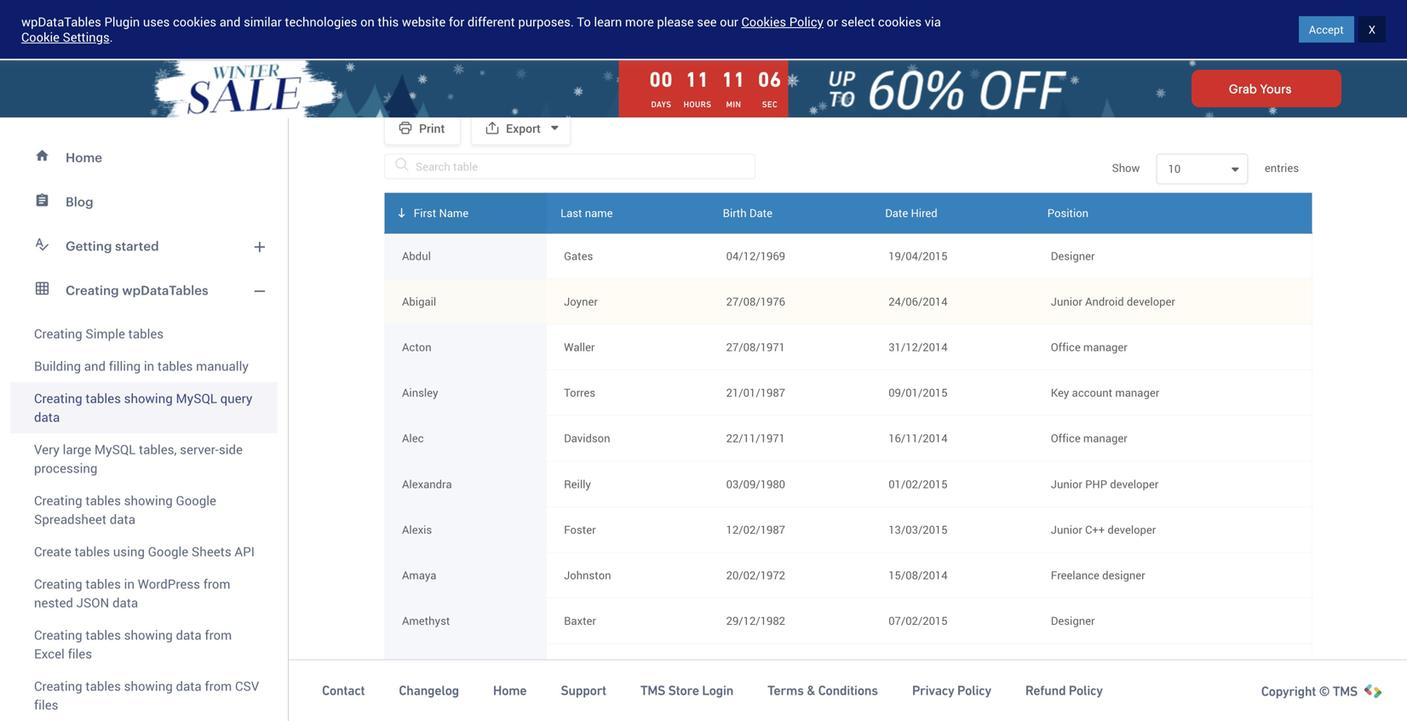 Task type: locate. For each thing, give the bounding box(es) containing it.
Search table search field
[[384, 154, 756, 179]]

0 vertical spatial mysql
[[1009, 10, 1050, 23]]

office down key
[[1052, 431, 1081, 446]]

print
[[419, 120, 445, 136]]

1 horizontal spatial to
[[1315, 10, 1327, 23]]

showing inside creating tables showing mysql query data
[[124, 390, 173, 407]]

0 horizontal spatial for
[[449, 13, 465, 30]]

building and filling in tables manually
[[34, 358, 249, 375]]

files down excel
[[34, 697, 58, 714]]

tables inside the creating tables showing data from csv files
[[86, 678, 121, 695]]

data down "wordpress"
[[176, 627, 202, 644]]

0 vertical spatial using
[[1093, 10, 1124, 23]]

1 vertical spatial designer
[[1103, 659, 1146, 675]]

1 horizontal spatial this
[[585, 10, 606, 23]]

or left other
[[1209, 10, 1221, 23]]

files right excel
[[68, 646, 92, 663]]

creating for creating wpdatatables
[[66, 283, 119, 298]]

for right dump
[[565, 10, 582, 23]]

office manager down account at right
[[1052, 431, 1128, 446]]

0 vertical spatial junior
[[1052, 294, 1083, 309]]

designer
[[1103, 568, 1146, 583], [1103, 659, 1146, 675]]

tables down the creating simple tables link
[[158, 358, 193, 375]]

2 vertical spatial manager
[[1084, 431, 1128, 446]]

tables,
[[139, 441, 177, 459]]

0 horizontal spatial cookies
[[173, 13, 217, 30]]

1 designer from the top
[[1052, 248, 1096, 264]]

creating down excel
[[34, 678, 82, 695]]

amethyst
[[402, 614, 450, 629]]

repeat
[[371, 27, 408, 40]]

1 showing from the top
[[124, 390, 173, 407]]

2 freelance from the top
[[1052, 659, 1100, 675]]

creating wpdatatables link
[[10, 268, 278, 313]]

3 junior from the top
[[1052, 522, 1083, 538]]

0 horizontal spatial from text field
[[727, 699, 855, 722]]

2 cookies from the left
[[879, 13, 922, 30]]

wpdatatables up the creating simple tables link
[[122, 283, 208, 298]]

1 horizontal spatial cookies
[[879, 13, 922, 30]]

creating tables showing data from excel files
[[34, 627, 232, 663]]

for right website
[[449, 13, 465, 30]]

data up very
[[34, 409, 60, 426]]

alexandra
[[402, 477, 452, 492]]

birth date
[[723, 205, 773, 221]]

tables inside creating tables showing mysql query data
[[86, 390, 121, 407]]

and left filling
[[84, 358, 106, 375]]

or inside the and import it to your mysql server using phpmyadmin or other software, to repeat the tutorial steps.
[[1209, 10, 1221, 23]]

1 junior from the top
[[1052, 294, 1083, 309]]

2 horizontal spatial in
[[621, 61, 632, 74]]

policy right cookies at top
[[790, 13, 824, 30]]

server
[[1053, 10, 1089, 23]]

purposes.
[[518, 13, 574, 30]]

2 showing from the top
[[124, 492, 173, 510]]

1 vertical spatial developer
[[1111, 477, 1159, 492]]

birth date: activate to sort column ascending element
[[710, 193, 872, 233]]

table from
[[776, 10, 836, 23]]

designer down junior c++ developer
[[1103, 568, 1146, 583]]

google inside creating tables showing google spreadsheet data
[[176, 492, 216, 510]]

davidson
[[564, 431, 611, 446]]

and inside the and import it to your mysql server using phpmyadmin or other software, to repeat the tutorial steps.
[[887, 10, 909, 23]]

1 freelance designer from the top
[[1052, 568, 1146, 583]]

from inside the creating tables showing data from csv files
[[205, 678, 232, 695]]

1 vertical spatial home link
[[493, 683, 527, 700]]

steps.
[[477, 27, 511, 40]]

2 designer from the top
[[1103, 659, 1146, 675]]

designer down position
[[1052, 248, 1096, 264]]

1 vertical spatial home
[[493, 684, 527, 699]]

blog
[[66, 194, 93, 209]]

2 horizontal spatial policy
[[1069, 684, 1103, 699]]

1 vertical spatial mysql
[[176, 390, 217, 407]]

1 horizontal spatial and
[[220, 13, 241, 30]]

manager down key account manager
[[1084, 431, 1128, 446]]

cookies right uses
[[173, 13, 217, 30]]

2 date from the left
[[886, 205, 909, 221]]

using inside the and import it to your mysql server using phpmyadmin or other software, to repeat the tutorial steps.
[[1093, 10, 1124, 23]]

2 to from the left
[[1315, 10, 1327, 23]]

1 horizontal spatial mysql
[[176, 390, 217, 407]]

policy for refund policy
[[1069, 684, 1103, 699]]

creating for creating tables showing data from csv files
[[34, 678, 82, 695]]

0 vertical spatial google
[[176, 492, 216, 510]]

tms left the store
[[641, 684, 666, 699]]

1 to from the left
[[965, 10, 976, 23]]

grab
[[1230, 82, 1258, 95]]

0 vertical spatial files
[[68, 646, 92, 663]]

showing down creating tables in wordpress from nested json data link on the bottom left of page
[[124, 627, 173, 644]]

24/06/2014
[[889, 294, 948, 309]]

large
[[63, 441, 91, 459]]

from text field down 22/03/2015
[[889, 699, 1017, 722]]

.
[[110, 29, 113, 46]]

creating inside creating tables showing mysql query data
[[34, 390, 82, 407]]

1 vertical spatial junior
[[1052, 477, 1083, 492]]

11 up min
[[722, 68, 746, 91]]

home up blog
[[66, 150, 102, 165]]

0 vertical spatial developer
[[1127, 294, 1176, 309]]

designer
[[1052, 248, 1096, 264], [1052, 614, 1096, 629]]

creating for creating tables showing data from excel files
[[34, 627, 82, 644]]

0 vertical spatial office manager
[[1052, 340, 1128, 355]]

07/02/2015
[[889, 614, 948, 629]]

junior left android
[[1052, 294, 1083, 309]]

creating
[[66, 283, 119, 298], [34, 325, 82, 343], [34, 390, 82, 407], [34, 492, 82, 510], [34, 576, 82, 593], [34, 627, 82, 644], [34, 678, 82, 695]]

home link up blog
[[10, 136, 278, 180]]

freelance down c++ on the right bottom of page
[[1052, 568, 1100, 583]]

developer right c++ on the right bottom of page
[[1108, 522, 1157, 538]]

and left similar
[[220, 13, 241, 30]]

1 vertical spatial freelance
[[1052, 659, 1100, 675]]

office manager for 16/11/2014
[[1052, 431, 1128, 446]]

files inside creating tables showing data from excel files
[[68, 646, 92, 663]]

2 office from the top
[[1052, 431, 1081, 446]]

0 vertical spatial wpdatatables
[[21, 13, 101, 30]]

data left "csv"
[[176, 678, 202, 695]]

for
[[565, 10, 582, 23], [449, 13, 465, 30]]

showing down creating tables showing data from excel files link
[[124, 678, 173, 695]]

1 vertical spatial in
[[144, 358, 154, 375]]

junior left php
[[1052, 477, 1083, 492]]

1 vertical spatial google
[[148, 543, 189, 561]]

0 horizontal spatial tms
[[641, 684, 666, 699]]

position: activate to sort column ascending element
[[1034, 193, 1313, 233]]

key
[[1052, 385, 1070, 401]]

0 horizontal spatial policy
[[790, 13, 824, 30]]

0 vertical spatial freelance
[[1052, 568, 1100, 583]]

mysql right large
[[94, 441, 136, 459]]

files for creating tables showing data from excel files
[[68, 646, 92, 663]]

0 vertical spatial office
[[1052, 340, 1081, 355]]

4 showing from the top
[[124, 678, 173, 695]]

home link left support at bottom left
[[493, 683, 527, 700]]

0 horizontal spatial or
[[827, 13, 839, 30]]

data right json
[[112, 594, 138, 612]]

creating up 'creating simple tables'
[[66, 283, 119, 298]]

22/11/1971
[[727, 431, 786, 446]]

anthony
[[402, 659, 444, 675]]

policy for privacy policy
[[958, 684, 992, 699]]

creating up spreadsheet
[[34, 492, 82, 510]]

creating up excel
[[34, 627, 82, 644]]

creating inside the creating tables in wordpress from nested json data
[[34, 576, 82, 593]]

android
[[1086, 294, 1125, 309]]

1 horizontal spatial or
[[1209, 10, 1221, 23]]

2 vertical spatial in
[[124, 576, 135, 593]]

09/01/2015
[[889, 385, 948, 401]]

1 horizontal spatial for
[[565, 10, 582, 23]]

cookie
[[21, 29, 60, 46]]

and right link
[[887, 10, 909, 23]]

2 vertical spatial from
[[205, 678, 232, 695]]

showing down building and filling in tables manually link
[[124, 390, 173, 407]]

creating tables in wordpress from nested json data
[[34, 576, 231, 612]]

this link link
[[839, 10, 884, 23]]

0 vertical spatial freelance designer
[[1052, 568, 1146, 583]]

or left select
[[827, 13, 839, 30]]

showing inside creating tables showing data from excel files
[[124, 627, 173, 644]]

2 horizontal spatial and
[[887, 10, 909, 23]]

developer right php
[[1111, 477, 1159, 492]]

changelog
[[399, 684, 459, 699]]

freelance up refund policy
[[1052, 659, 1100, 675]]

in down create tables using google sheets api link
[[124, 576, 135, 593]]

0 horizontal spatial to
[[965, 10, 976, 23]]

mysql left the query
[[176, 390, 217, 407]]

wpdatatables
[[21, 13, 101, 30], [122, 283, 208, 298]]

showing for creating tables showing data from csv files
[[124, 678, 173, 695]]

1 vertical spatial from
[[205, 627, 232, 644]]

tables for creating tables showing mysql query data
[[86, 390, 121, 407]]

it
[[954, 10, 961, 23]]

1 vertical spatial freelance designer
[[1052, 659, 1146, 675]]

started
[[115, 239, 159, 254]]

1 office from the top
[[1052, 340, 1081, 355]]

office up key
[[1052, 340, 1081, 355]]

junior for junior android developer
[[1052, 294, 1083, 309]]

0 vertical spatial manager
[[1084, 340, 1128, 355]]

first
[[414, 205, 437, 221]]

server-
[[180, 441, 219, 459]]

cookie settings button
[[21, 29, 110, 46]]

showing for creating tables showing google spreadsheet data
[[124, 492, 173, 510]]

tables down spreadsheet
[[75, 543, 110, 561]]

1 office manager from the top
[[1052, 340, 1128, 355]]

date left "hired"
[[886, 205, 909, 221]]

1 designer from the top
[[1103, 568, 1146, 583]]

1 from text field from the left
[[727, 699, 855, 722]]

using up the creating tables in wordpress from nested json data
[[113, 543, 145, 561]]

data inside the creating tables showing data from csv files
[[176, 678, 202, 695]]

0 horizontal spatial mysql
[[94, 441, 136, 459]]

foster
[[564, 522, 596, 538]]

tms inside tms store login link
[[641, 684, 666, 699]]

the down can
[[411, 27, 430, 40]]

1 horizontal spatial tms
[[1334, 684, 1359, 700]]

tables inside creating tables showing data from excel files
[[86, 627, 121, 644]]

google for using
[[148, 543, 189, 561]]

creating up the building
[[34, 325, 82, 343]]

2 freelance designer from the top
[[1052, 659, 1146, 675]]

you
[[371, 10, 392, 23]]

date right birth
[[750, 205, 773, 221]]

office for 31/12/2014
[[1052, 340, 1081, 355]]

policy right "refund"
[[1069, 684, 1103, 699]]

this left link
[[839, 10, 860, 23]]

tables down creating tables showing data from excel files
[[86, 678, 121, 695]]

0 horizontal spatial and
[[84, 358, 106, 375]]

office manager
[[1052, 340, 1128, 355], [1052, 431, 1128, 446]]

creating for creating tables showing mysql query data
[[34, 390, 82, 407]]

creating inside creating tables showing google spreadsheet data
[[34, 492, 82, 510]]

0 vertical spatial from
[[203, 576, 231, 593]]

1 vertical spatial office manager
[[1052, 431, 1128, 446]]

acton
[[402, 340, 432, 355]]

1 horizontal spatial in
[[144, 358, 154, 375]]

designer up refund policy
[[1103, 659, 1146, 675]]

very large mysql tables, server-side processing
[[34, 441, 243, 477]]

using right server in the right top of the page
[[1093, 10, 1124, 23]]

position
[[1048, 205, 1089, 221]]

tables inside the creating tables in wordpress from nested json data
[[86, 576, 121, 593]]

freelance designer for 22/03/2015
[[1052, 659, 1146, 675]]

from text field down 09/07/1975
[[727, 699, 855, 722]]

from inside the creating tables in wordpress from nested json data
[[203, 576, 231, 593]]

tables inside creating tables showing google spreadsheet data
[[86, 492, 121, 510]]

0 vertical spatial designer
[[1052, 248, 1096, 264]]

office manager up account at right
[[1052, 340, 1128, 355]]

manager up key account manager
[[1084, 340, 1128, 355]]

this
[[585, 10, 606, 23], [839, 10, 860, 23], [378, 13, 399, 30]]

show
[[1113, 160, 1143, 175]]

1 horizontal spatial files
[[68, 646, 92, 663]]

junior left c++ on the right bottom of page
[[1052, 522, 1083, 538]]

junior php developer
[[1052, 477, 1159, 492]]

tables for create tables using google sheets api
[[75, 543, 110, 561]]

1 freelance from the top
[[1052, 568, 1100, 583]]

1 horizontal spatial wpdatatables
[[122, 283, 208, 298]]

1 horizontal spatial from text field
[[889, 699, 1017, 722]]

From text field
[[727, 699, 855, 722], [889, 699, 1017, 722]]

1 horizontal spatial 11
[[722, 68, 746, 91]]

0 vertical spatial home
[[66, 150, 102, 165]]

19/04/2015
[[889, 248, 948, 264]]

showing down very large mysql tables, server-side processing link
[[124, 492, 173, 510]]

1 horizontal spatial using
[[1093, 10, 1124, 23]]

to
[[577, 13, 591, 30]]

step
[[760, 61, 785, 74]]

1 vertical spatial using
[[113, 543, 145, 561]]

or inside wpdatatables plugin uses cookies and similar technologies on this website for different purposes. to learn more please see our cookies policy or select cookies via cookie settings .
[[827, 13, 839, 30]]

deleon
[[564, 659, 599, 675]]

creating inside creating tables showing data from excel files
[[34, 627, 82, 644]]

mysql right your
[[1009, 10, 1050, 23]]

cookies left via
[[879, 13, 922, 30]]

refund
[[1026, 684, 1066, 699]]

1 vertical spatial wpdatatables
[[122, 283, 208, 298]]

in right filling
[[144, 358, 154, 375]]

designer up refund policy
[[1052, 614, 1096, 629]]

1 vertical spatial files
[[34, 697, 58, 714]]

via
[[925, 13, 942, 30]]

data inside creating tables showing data from excel files
[[176, 627, 202, 644]]

0 horizontal spatial in
[[124, 576, 135, 593]]

the inside the and import it to your mysql server using phpmyadmin or other software, to repeat the tutorial steps.
[[411, 27, 430, 40]]

11 up hours
[[686, 68, 710, 91]]

0 horizontal spatial this
[[378, 13, 399, 30]]

developer right android
[[1127, 294, 1176, 309]]

the up steps. at the top left of the page
[[479, 10, 498, 23]]

this right on
[[378, 13, 399, 30]]

copyright
[[1262, 684, 1317, 700]]

1 horizontal spatial date
[[886, 205, 909, 221]]

showing inside the creating tables showing data from csv files
[[124, 678, 173, 695]]

home left support at bottom left
[[493, 684, 527, 699]]

in left 00
[[621, 61, 632, 74]]

0 horizontal spatial 11
[[686, 68, 710, 91]]

creating down the building
[[34, 390, 82, 407]]

showing inside creating tables showing google spreadsheet data
[[124, 492, 173, 510]]

junior
[[1052, 294, 1083, 309], [1052, 477, 1083, 492], [1052, 522, 1083, 538]]

creating up the nested
[[34, 576, 82, 593]]

manager for 31/12/2014
[[1084, 340, 1128, 355]]

1 horizontal spatial home
[[493, 684, 527, 699]]

google up "wordpress"
[[148, 543, 189, 561]]

policy inside privacy policy link
[[958, 684, 992, 699]]

0 horizontal spatial date
[[750, 205, 773, 221]]

showing for creating tables showing mysql query data
[[124, 390, 173, 407]]

files inside the creating tables showing data from csv files
[[34, 697, 58, 714]]

1 date from the left
[[750, 205, 773, 221]]

tables up spreadsheet
[[86, 492, 121, 510]]

2 vertical spatial developer
[[1108, 522, 1157, 538]]

wpdatatables left the .
[[21, 13, 101, 30]]

demonstrated
[[537, 61, 618, 74]]

tables up json
[[86, 576, 121, 593]]

select
[[842, 13, 876, 30]]

3 showing from the top
[[124, 627, 173, 644]]

1 horizontal spatial policy
[[958, 684, 992, 699]]

policy right privacy at the bottom
[[958, 684, 992, 699]]

data inside creating tables showing mysql query data
[[34, 409, 60, 426]]

0 vertical spatial in
[[621, 61, 632, 74]]

2 designer from the top
[[1052, 614, 1096, 629]]

export button
[[471, 111, 571, 145]]

1 horizontal spatial home link
[[493, 683, 527, 700]]

abdul
[[402, 248, 431, 264]]

entries
[[1263, 160, 1300, 175]]

manager right account at right
[[1116, 385, 1160, 401]]

policy
[[790, 13, 824, 30], [958, 684, 992, 699], [1069, 684, 1103, 699]]

tms right ©
[[1334, 684, 1359, 700]]

amaya
[[402, 568, 437, 583]]

johnston
[[564, 568, 611, 583]]

1 vertical spatial office
[[1052, 431, 1081, 446]]

31/12/2014
[[889, 340, 948, 355]]

policy inside refund policy link
[[1069, 684, 1103, 699]]

01/02/2015
[[889, 477, 948, 492]]

website
[[402, 13, 446, 30]]

1 cookies from the left
[[173, 13, 217, 30]]

"dummy
[[654, 10, 702, 23]]

google down server-
[[176, 492, 216, 510]]

2 horizontal spatial mysql
[[1009, 10, 1050, 23]]

junior android developer
[[1052, 294, 1176, 309]]

processing
[[34, 460, 98, 477]]

freelance designer up refund policy
[[1052, 659, 1146, 675]]

alec
[[402, 431, 424, 446]]

©
[[1320, 684, 1331, 700]]

data up create tables using google sheets api link
[[110, 511, 135, 528]]

0 horizontal spatial home link
[[10, 136, 278, 180]]

policy inside wpdatatables plugin uses cookies and similar technologies on this website for different purposes. to learn more please see our cookies policy or select cookies via cookie settings .
[[790, 13, 824, 30]]

0 horizontal spatial files
[[34, 697, 58, 714]]

freelance designer
[[1052, 568, 1146, 583], [1052, 659, 1146, 675]]

this left sample
[[585, 10, 606, 23]]

software,
[[1258, 10, 1312, 23]]

similar
[[244, 13, 282, 30]]

tables down json
[[86, 627, 121, 644]]

0 horizontal spatial wpdatatables
[[21, 13, 101, 30]]

from for creating tables in wordpress from nested json data
[[203, 576, 231, 593]]

2 vertical spatial mysql
[[94, 441, 136, 459]]

creating inside the creating tables showing data from csv files
[[34, 678, 82, 695]]

2 office manager from the top
[[1052, 431, 1128, 446]]

let's
[[371, 61, 397, 74]]

2 junior from the top
[[1052, 477, 1083, 492]]

0 vertical spatial designer
[[1103, 568, 1146, 583]]

2 vertical spatial junior
[[1052, 522, 1083, 538]]

freelance designer down c++ on the right bottom of page
[[1052, 568, 1146, 583]]

wpdatatables inside wpdatatables plugin uses cookies and similar technologies on this website for different purposes. to learn more please see our cookies policy or select cookies via cookie settings .
[[21, 13, 101, 30]]

from inside creating tables showing data from excel files
[[205, 627, 232, 644]]

1 vertical spatial designer
[[1052, 614, 1096, 629]]

tables down filling
[[86, 390, 121, 407]]

please
[[657, 13, 694, 30]]



Task type: describe. For each thing, give the bounding box(es) containing it.
conditions
[[819, 684, 879, 699]]

27/08/1971
[[727, 340, 786, 355]]

accept button
[[1300, 16, 1355, 43]]

the down search form search box
[[635, 61, 654, 74]]

learn
[[594, 13, 622, 30]]

mysql inside the and import it to your mysql server using phpmyadmin or other software, to repeat the tutorial steps.
[[1009, 10, 1050, 23]]

last name
[[561, 205, 613, 221]]

login
[[702, 684, 734, 699]]

key account manager
[[1052, 385, 1160, 401]]

03/09/1980
[[727, 477, 786, 492]]

privacy
[[913, 684, 955, 699]]

you can download the sql dump for this sample "dummy employees" table from this link
[[371, 10, 884, 23]]

freelance for 22/03/2015
[[1052, 659, 1100, 675]]

sql
[[501, 10, 525, 23]]

refund policy
[[1026, 684, 1103, 699]]

this inside wpdatatables plugin uses cookies and similar technologies on this website for different purposes. to learn more please see our cookies policy or select cookies via cookie settings .
[[378, 13, 399, 30]]

showing for creating tables showing data from excel files
[[124, 627, 173, 644]]

get started link
[[1233, 9, 1391, 50]]

creating tables showing google spreadsheet data
[[34, 492, 216, 528]]

creating for creating simple tables
[[34, 325, 82, 343]]

Search form search field
[[358, 18, 930, 41]]

office manager for 31/12/2014
[[1052, 340, 1128, 355]]

store
[[669, 684, 700, 699]]

support
[[561, 684, 607, 699]]

blog link
[[10, 180, 278, 224]]

privacy policy
[[913, 684, 992, 699]]

date hired
[[886, 205, 938, 221]]

c++
[[1086, 522, 1105, 538]]

support link
[[561, 683, 607, 700]]

your
[[980, 10, 1006, 23]]

developer for junior c++ developer
[[1108, 522, 1157, 538]]

dump
[[529, 10, 562, 23]]

creating for creating tables showing google spreadsheet data
[[34, 492, 82, 510]]

birth
[[723, 205, 747, 221]]

2 from text field from the left
[[889, 699, 1017, 722]]

terms
[[768, 684, 804, 699]]

20/02/1972
[[727, 568, 786, 583]]

mysql inside creating tables showing mysql query data
[[176, 390, 217, 407]]

0 horizontal spatial using
[[113, 543, 145, 561]]

x
[[1369, 22, 1376, 37]]

tables for creating tables showing data from csv files
[[86, 678, 121, 695]]

print button
[[384, 111, 461, 145]]

tables for creating tables showing google spreadsheet data
[[86, 492, 121, 510]]

getting
[[66, 239, 112, 254]]

creating tables showing mysql query data
[[34, 390, 253, 426]]

creating tables showing data from csv files
[[34, 678, 259, 714]]

first name: activate to sort column descending element
[[385, 193, 547, 233]]

refund policy link
[[1026, 683, 1103, 700]]

junior for junior c++ developer
[[1052, 522, 1083, 538]]

data inside the creating tables in wordpress from nested json data
[[112, 594, 138, 612]]

sample
[[609, 10, 651, 23]]

tables up building and filling in tables manually link
[[128, 325, 164, 343]]

designer for 07/02/2015
[[1052, 614, 1096, 629]]

mysql inside very large mysql tables, server-side processing
[[94, 441, 136, 459]]

office for 16/11/2014
[[1052, 431, 1081, 446]]

freelance designer for 15/08/2014
[[1052, 568, 1146, 583]]

reilly
[[564, 477, 591, 492]]

cookies
[[742, 13, 787, 30]]

tables for creating tables showing data from excel files
[[86, 627, 121, 644]]

29/12/1982
[[727, 614, 786, 629]]

from for creating tables showing data from csv files
[[205, 678, 232, 695]]

from for creating tables showing data from excel files
[[205, 627, 232, 644]]

junior for junior php developer
[[1052, 477, 1083, 492]]

very large mysql tables, server-side processing link
[[10, 434, 278, 485]]

2 11 from the left
[[722, 68, 746, 91]]

gates
[[564, 248, 593, 264]]

files for creating tables showing data from csv files
[[34, 697, 58, 714]]

the left table
[[439, 61, 458, 74]]

designer for 15/08/2014
[[1103, 568, 1146, 583]]

yours
[[1261, 82, 1292, 95]]

&
[[807, 684, 816, 699]]

and inside wpdatatables plugin uses cookies and similar technologies on this website for different purposes. to learn more please see our cookies policy or select cookies via cookie settings .
[[220, 13, 241, 30]]

freelance for 15/08/2014
[[1052, 568, 1100, 583]]

manager for 16/11/2014
[[1084, 431, 1128, 446]]

side
[[219, 441, 243, 459]]

0 horizontal spatial home
[[66, 150, 102, 165]]

developer for junior android developer
[[1127, 294, 1176, 309]]

12/02/1987
[[727, 522, 786, 538]]

joyner
[[564, 294, 598, 309]]

wpdatatables - tables and charts manager wordpress plugin image
[[17, 14, 180, 45]]

09/07/1975
[[727, 659, 786, 675]]

as
[[522, 61, 535, 74]]

date hired: activate to sort column ascending element
[[872, 193, 1034, 233]]

in inside the creating tables in wordpress from nested json data
[[124, 576, 135, 593]]

2 horizontal spatial this
[[839, 10, 860, 23]]

creating tables showing data from excel files link
[[10, 620, 278, 671]]

16/11/2014
[[889, 431, 948, 446]]

manually
[[196, 358, 249, 375]]

plugin
[[104, 13, 140, 30]]

query
[[220, 390, 253, 407]]

0 vertical spatial home link
[[10, 136, 278, 180]]

06
[[759, 68, 782, 91]]

google for showing
[[176, 492, 216, 510]]

getting started
[[66, 239, 159, 254]]

employees"
[[705, 10, 773, 23]]

other
[[1224, 10, 1255, 23]]

copyright © tms
[[1262, 684, 1359, 700]]

1 vertical spatial manager
[[1116, 385, 1160, 401]]

1 11 from the left
[[686, 68, 710, 91]]

developer for junior php developer
[[1111, 477, 1159, 492]]

hired
[[912, 205, 938, 221]]

api
[[235, 543, 255, 561]]

min
[[727, 100, 742, 110]]

get
[[1282, 21, 1300, 38]]

last name: activate to sort column ascending element
[[547, 193, 710, 233]]

data inside creating tables showing google spreadsheet data
[[110, 511, 135, 528]]

last
[[561, 205, 583, 221]]

tables for creating tables in wordpress from nested json data
[[86, 576, 121, 593]]

for inside wpdatatables plugin uses cookies and similar technologies on this website for different purposes. to learn more please see our cookies policy or select cookies via cookie settings .
[[449, 13, 465, 30]]

designer for 22/03/2015
[[1103, 659, 1146, 675]]

contact link
[[322, 683, 365, 700]]

contact
[[322, 684, 365, 699]]

00
[[650, 68, 674, 91]]

name
[[439, 205, 469, 221]]

13/03/2015
[[889, 522, 948, 538]]

waller
[[564, 340, 595, 355]]

terms & conditions
[[768, 684, 879, 699]]

creating for creating tables in wordpress from nested json data
[[34, 576, 82, 593]]

very
[[34, 441, 60, 459]]

designer for 19/04/2015
[[1052, 248, 1096, 264]]

tutorial
[[433, 27, 474, 40]]

abigail
[[402, 294, 437, 309]]

and import it to your mysql server using phpmyadmin or other software, to repeat the tutorial steps.
[[371, 10, 1327, 40]]

csv
[[235, 678, 259, 695]]

by-
[[742, 61, 760, 74]]

privacy policy link
[[913, 683, 992, 700]]

on
[[361, 13, 375, 30]]



Task type: vqa. For each thing, say whether or not it's contained in the screenshot.


